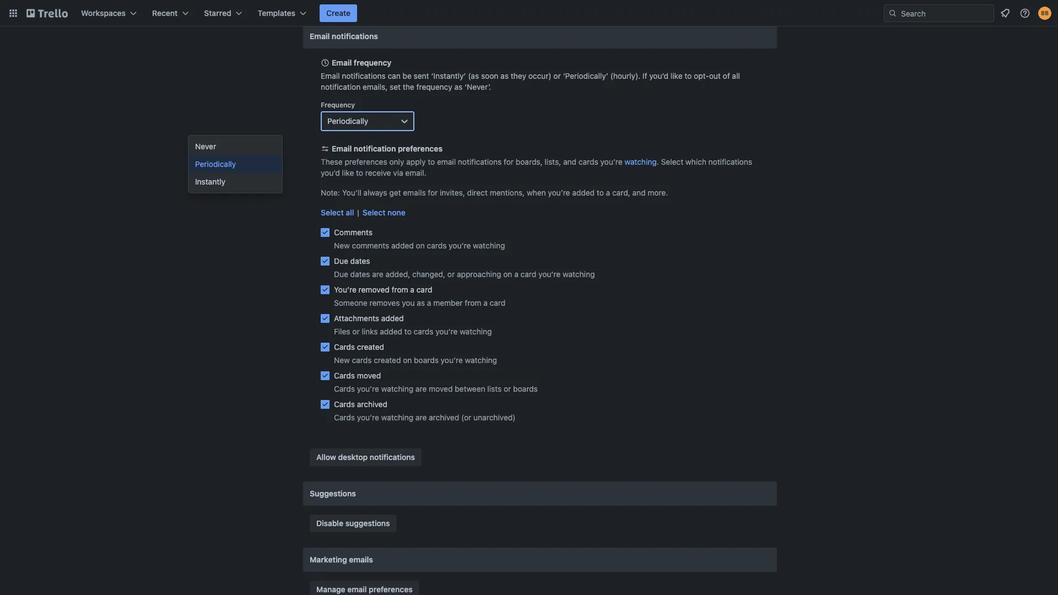 Task type: vqa. For each thing, say whether or not it's contained in the screenshot.
bottom like
yes



Task type: describe. For each thing, give the bounding box(es) containing it.
suggestions
[[310, 489, 356, 498]]

recent
[[152, 9, 178, 18]]

like inside email notifications can be sent 'instantly' (as soon as they occur) or 'periodically' (hourly). if you'd like to opt-out of all notification emails, set the frequency as 'never'.
[[671, 71, 683, 80]]

. select which notifications you'd like to receive via email.
[[321, 157, 753, 178]]

removes
[[370, 299, 400, 308]]

1 vertical spatial all
[[346, 208, 354, 217]]

1 vertical spatial preferences
[[345, 157, 387, 166]]

cards created
[[334, 343, 384, 352]]

added down removes
[[381, 314, 404, 323]]

starred
[[204, 9, 231, 18]]

new for new comments added on cards you're watching
[[334, 241, 350, 250]]

allow desktop notifications
[[316, 453, 415, 462]]

added up added,
[[391, 241, 414, 250]]

mentions,
[[490, 188, 525, 197]]

manage
[[316, 585, 345, 594]]

due dates
[[334, 257, 370, 266]]

0 horizontal spatial archived
[[357, 400, 388, 409]]

preferences for notification
[[398, 144, 443, 153]]

due for due dates
[[334, 257, 348, 266]]

0 horizontal spatial frequency
[[354, 58, 392, 67]]

1 vertical spatial archived
[[429, 413, 459, 422]]

more.
[[648, 188, 668, 197]]

(hourly).
[[611, 71, 641, 80]]

direct
[[467, 188, 488, 197]]

1 horizontal spatial and
[[633, 188, 646, 197]]

added,
[[386, 270, 410, 279]]

always
[[364, 188, 387, 197]]

due for due dates are added, changed, or approaching on a card you're watching
[[334, 270, 348, 279]]

or right "changed,"
[[448, 270, 455, 279]]

these
[[321, 157, 343, 166]]

marketing emails
[[310, 555, 373, 565]]

or down the attachments at the left
[[352, 327, 360, 336]]

never
[[195, 142, 216, 151]]

lists,
[[545, 157, 561, 166]]

emails,
[[363, 82, 388, 92]]

frequency inside email notifications can be sent 'instantly' (as soon as they occur) or 'periodically' (hourly). if you'd like to opt-out of all notification emails, set the frequency as 'never'.
[[417, 82, 452, 92]]

cards archived
[[334, 400, 388, 409]]

disable suggestions
[[316, 519, 390, 528]]

comments
[[352, 241, 389, 250]]

notification inside email notifications can be sent 'instantly' (as soon as they occur) or 'periodically' (hourly). if you'd like to opt-out of all notification emails, set the frequency as 'never'.
[[321, 82, 361, 92]]

a left card,
[[606, 188, 610, 197]]

opt-
[[694, 71, 709, 80]]

new cards created on boards you're watching
[[334, 356, 497, 365]]

dates for due dates
[[350, 257, 370, 266]]

create
[[326, 9, 351, 18]]

boards,
[[516, 157, 543, 166]]

due dates are added, changed, or approaching on a card you're watching
[[334, 270, 595, 279]]

approaching
[[457, 270, 501, 279]]

0 vertical spatial email
[[437, 157, 456, 166]]

email.
[[405, 168, 426, 178]]

all inside email notifications can be sent 'instantly' (as soon as they occur) or 'periodically' (hourly). if you'd like to opt-out of all notification emails, set the frequency as 'never'.
[[732, 71, 740, 80]]

watching link
[[625, 157, 657, 166]]

starred button
[[198, 4, 249, 22]]

.
[[657, 157, 659, 166]]

new comments added on cards you're watching
[[334, 241, 505, 250]]

2 horizontal spatial card
[[521, 270, 537, 279]]

email for email frequency
[[332, 58, 352, 67]]

1 horizontal spatial for
[[504, 157, 514, 166]]

0 horizontal spatial from
[[392, 285, 408, 294]]

select none button
[[363, 207, 406, 218]]

|
[[357, 208, 359, 217]]

'never'.
[[465, 82, 491, 92]]

1 vertical spatial from
[[465, 299, 482, 308]]

cards moved
[[334, 371, 381, 380]]

to inside . select which notifications you'd like to receive via email.
[[356, 168, 363, 178]]

disable suggestions link
[[310, 515, 397, 533]]

1 vertical spatial boards
[[513, 385, 538, 394]]

receive
[[365, 168, 391, 178]]

primary element
[[0, 0, 1059, 26]]

are for cards moved
[[416, 385, 427, 394]]

suggestions
[[346, 519, 390, 528]]

email notifications
[[310, 32, 378, 41]]

notifications inside email notifications can be sent 'instantly' (as soon as they occur) or 'periodically' (hourly). if you'd like to opt-out of all notification emails, set the frequency as 'never'.
[[342, 71, 386, 80]]

a right the approaching
[[515, 270, 519, 279]]

only
[[389, 157, 404, 166]]

1 vertical spatial periodically
[[195, 160, 236, 169]]

email for email notifications can be sent 'instantly' (as soon as they occur) or 'periodically' (hourly). if you'd like to opt-out of all notification emails, set the frequency as 'never'.
[[321, 71, 340, 80]]

get
[[389, 188, 401, 197]]

unarchived)
[[474, 413, 516, 422]]

0 horizontal spatial select
[[321, 208, 344, 217]]

to down you
[[405, 327, 412, 336]]

(or
[[461, 413, 472, 422]]

select all button
[[321, 207, 354, 218]]

you're
[[334, 285, 357, 294]]

you
[[402, 299, 415, 308]]

notifications right the desktop
[[370, 453, 415, 462]]

of
[[723, 71, 730, 80]]

removed
[[359, 285, 390, 294]]

someone
[[334, 299, 368, 308]]

marketing
[[310, 555, 347, 565]]

when
[[527, 188, 546, 197]]

recent button
[[146, 4, 195, 22]]

links
[[362, 327, 378, 336]]

cards you're watching are moved between lists or boards
[[334, 385, 538, 394]]

email notifications can be sent 'instantly' (as soon as they occur) or 'periodically' (hourly). if you'd like to opt-out of all notification emails, set the frequency as 'never'.
[[321, 71, 740, 92]]

be
[[403, 71, 412, 80]]

between
[[455, 385, 485, 394]]

invites,
[[440, 188, 465, 197]]

templates
[[258, 9, 296, 18]]

cards for cards you're watching are archived (or unarchived)
[[334, 413, 355, 422]]

attachments added
[[334, 314, 404, 323]]

which
[[686, 157, 707, 166]]

apply
[[406, 157, 426, 166]]

0 vertical spatial are
[[372, 270, 384, 279]]

files
[[334, 327, 350, 336]]

someone removes you as a member from a card
[[334, 299, 506, 308]]

0 horizontal spatial moved
[[357, 371, 381, 380]]

workspaces button
[[74, 4, 143, 22]]

note: you'll always get emails for invites, direct mentions, when you're added to a card, and more.
[[321, 188, 668, 197]]

you'll
[[342, 188, 361, 197]]

or inside email notifications can be sent 'instantly' (as soon as they occur) or 'periodically' (hourly). if you'd like to opt-out of all notification emails, set the frequency as 'never'.
[[554, 71, 561, 80]]



Task type: locate. For each thing, give the bounding box(es) containing it.
added right links
[[380, 327, 403, 336]]

notifications up direct
[[458, 157, 502, 166]]

and right card,
[[633, 188, 646, 197]]

for left invites,
[[428, 188, 438, 197]]

on up "changed,"
[[416, 241, 425, 250]]

boards right lists
[[513, 385, 538, 394]]

open information menu image
[[1020, 8, 1031, 19]]

1 horizontal spatial email
[[437, 157, 456, 166]]

0 horizontal spatial all
[[346, 208, 354, 217]]

occur)
[[529, 71, 552, 80]]

4 cards from the top
[[334, 400, 355, 409]]

notifications right which
[[709, 157, 753, 166]]

2 vertical spatial as
[[417, 299, 425, 308]]

1 horizontal spatial frequency
[[417, 82, 452, 92]]

2 due from the top
[[334, 270, 348, 279]]

added left card,
[[572, 188, 595, 197]]

1 horizontal spatial from
[[465, 299, 482, 308]]

email down create button
[[310, 32, 330, 41]]

2 vertical spatial preferences
[[369, 585, 413, 594]]

1 horizontal spatial boards
[[513, 385, 538, 394]]

email for email notification preferences
[[332, 144, 352, 153]]

none
[[388, 208, 406, 217]]

new for new cards created on boards you're watching
[[334, 356, 350, 365]]

sent
[[414, 71, 429, 80]]

to right apply on the top left
[[428, 157, 435, 166]]

email right the "manage"
[[347, 585, 367, 594]]

1 horizontal spatial archived
[[429, 413, 459, 422]]

from down added,
[[392, 285, 408, 294]]

out
[[709, 71, 721, 80]]

5 cards from the top
[[334, 413, 355, 422]]

0 vertical spatial periodically
[[327, 117, 368, 126]]

notifications up email frequency on the top of the page
[[332, 32, 378, 41]]

desktop
[[338, 453, 368, 462]]

1 vertical spatial as
[[455, 82, 463, 92]]

like inside . select which notifications you'd like to receive via email.
[[342, 168, 354, 178]]

1 vertical spatial you'd
[[321, 168, 340, 178]]

cards down the cards created
[[352, 356, 372, 365]]

cards down someone removes you as a member from a card
[[414, 327, 434, 336]]

for left boards,
[[504, 157, 514, 166]]

if
[[643, 71, 647, 80]]

manage email preferences
[[316, 585, 413, 594]]

frequency up emails,
[[354, 58, 392, 67]]

1 cards from the top
[[334, 343, 355, 352]]

1 horizontal spatial periodically
[[327, 117, 368, 126]]

due
[[334, 257, 348, 266], [334, 270, 348, 279]]

1 horizontal spatial emails
[[403, 188, 426, 197]]

1 horizontal spatial like
[[671, 71, 683, 80]]

you're removed from a card
[[334, 285, 432, 294]]

2 vertical spatial on
[[403, 356, 412, 365]]

periodically
[[327, 117, 368, 126], [195, 160, 236, 169]]

'periodically'
[[563, 71, 608, 80]]

soon
[[481, 71, 499, 80]]

1 horizontal spatial moved
[[429, 385, 453, 394]]

allow
[[316, 453, 336, 462]]

0 horizontal spatial email
[[347, 585, 367, 594]]

1 horizontal spatial select
[[363, 208, 386, 217]]

instantly
[[195, 177, 226, 186]]

frequency
[[354, 58, 392, 67], [417, 82, 452, 92]]

2 vertical spatial are
[[416, 413, 427, 422]]

all right the of at the right of page
[[732, 71, 740, 80]]

notification
[[321, 82, 361, 92], [354, 144, 396, 153]]

moved left between in the left bottom of the page
[[429, 385, 453, 394]]

and
[[563, 157, 577, 166], [633, 188, 646, 197]]

cards
[[579, 157, 599, 166], [427, 241, 447, 250], [414, 327, 434, 336], [352, 356, 372, 365]]

1 vertical spatial on
[[504, 270, 512, 279]]

on right the approaching
[[504, 270, 512, 279]]

email notification preferences
[[332, 144, 443, 153]]

2 horizontal spatial on
[[504, 270, 512, 279]]

to
[[685, 71, 692, 80], [428, 157, 435, 166], [356, 168, 363, 178], [597, 188, 604, 197], [405, 327, 412, 336]]

1 vertical spatial like
[[342, 168, 354, 178]]

disable
[[316, 519, 343, 528]]

on down files or links added to cards you're watching
[[403, 356, 412, 365]]

you'd right if
[[650, 71, 669, 80]]

created
[[357, 343, 384, 352], [374, 356, 401, 365]]

select down note:
[[321, 208, 344, 217]]

1 vertical spatial card
[[417, 285, 432, 294]]

can
[[388, 71, 401, 80]]

you'd inside . select which notifications you'd like to receive via email.
[[321, 168, 340, 178]]

or
[[554, 71, 561, 80], [448, 270, 455, 279], [352, 327, 360, 336], [504, 385, 511, 394]]

1 horizontal spatial you'd
[[650, 71, 669, 80]]

are up removed
[[372, 270, 384, 279]]

0 vertical spatial as
[[501, 71, 509, 80]]

0 horizontal spatial boards
[[414, 356, 439, 365]]

email
[[310, 32, 330, 41], [332, 58, 352, 67], [321, 71, 340, 80], [332, 144, 352, 153]]

0 vertical spatial card
[[521, 270, 537, 279]]

1 vertical spatial dates
[[350, 270, 370, 279]]

allow desktop notifications link
[[310, 449, 422, 466]]

moved up cards archived
[[357, 371, 381, 380]]

0 horizontal spatial card
[[417, 285, 432, 294]]

periodically up instantly
[[195, 160, 236, 169]]

changed,
[[412, 270, 446, 279]]

cards for cards created
[[334, 343, 355, 352]]

1 vertical spatial for
[[428, 188, 438, 197]]

0 vertical spatial and
[[563, 157, 577, 166]]

cards you're watching are archived (or unarchived)
[[334, 413, 516, 422]]

0 vertical spatial created
[[357, 343, 384, 352]]

lists
[[488, 385, 502, 394]]

boards
[[414, 356, 439, 365], [513, 385, 538, 394]]

a up you
[[410, 285, 415, 294]]

2 cards from the top
[[334, 371, 355, 380]]

1 vertical spatial and
[[633, 188, 646, 197]]

templates button
[[251, 4, 313, 22]]

note:
[[321, 188, 340, 197]]

1 vertical spatial frequency
[[417, 82, 452, 92]]

on for boards
[[403, 356, 412, 365]]

1 new from the top
[[334, 241, 350, 250]]

emails up "manage email preferences" link at the bottom left
[[349, 555, 373, 565]]

0 horizontal spatial for
[[428, 188, 438, 197]]

1 vertical spatial new
[[334, 356, 350, 365]]

are down cards you're watching are moved between lists or boards
[[416, 413, 427, 422]]

1 vertical spatial moved
[[429, 385, 453, 394]]

card
[[521, 270, 537, 279], [417, 285, 432, 294], [490, 299, 506, 308]]

0 vertical spatial you'd
[[650, 71, 669, 80]]

0 vertical spatial moved
[[357, 371, 381, 380]]

as left 'they'
[[501, 71, 509, 80]]

to left "opt-"
[[685, 71, 692, 80]]

they
[[511, 71, 526, 80]]

cards for cards you're watching are moved between lists or boards
[[334, 385, 355, 394]]

0 horizontal spatial on
[[403, 356, 412, 365]]

dates for due dates are added, changed, or approaching on a card you're watching
[[350, 270, 370, 279]]

archived down the cards moved
[[357, 400, 388, 409]]

frequency
[[321, 101, 355, 109]]

1 vertical spatial due
[[334, 270, 348, 279]]

1 due from the top
[[334, 257, 348, 266]]

select right .
[[661, 157, 684, 166]]

2 vertical spatial card
[[490, 299, 506, 308]]

new down the cards created
[[334, 356, 350, 365]]

email right apply on the top left
[[437, 157, 456, 166]]

email for email notifications
[[310, 32, 330, 41]]

back to home image
[[26, 4, 68, 22]]

new down comments
[[334, 241, 350, 250]]

0 vertical spatial notification
[[321, 82, 361, 92]]

as down 'instantly'
[[455, 82, 463, 92]]

cards right lists,
[[579, 157, 599, 166]]

0 horizontal spatial like
[[342, 168, 354, 178]]

preferences for email
[[369, 585, 413, 594]]

on
[[416, 241, 425, 250], [504, 270, 512, 279], [403, 356, 412, 365]]

moved
[[357, 371, 381, 380], [429, 385, 453, 394]]

notification up "receive"
[[354, 144, 396, 153]]

emails
[[403, 188, 426, 197], [349, 555, 373, 565]]

notification up frequency
[[321, 82, 361, 92]]

1 horizontal spatial as
[[455, 82, 463, 92]]

or right lists
[[504, 385, 511, 394]]

notifications inside . select which notifications you'd like to receive via email.
[[709, 157, 753, 166]]

like left "opt-"
[[671, 71, 683, 80]]

card up someone removes you as a member from a card
[[417, 285, 432, 294]]

'instantly'
[[431, 71, 466, 80]]

0 vertical spatial all
[[732, 71, 740, 80]]

1 vertical spatial emails
[[349, 555, 373, 565]]

2 dates from the top
[[350, 270, 370, 279]]

select inside . select which notifications you'd like to receive via email.
[[661, 157, 684, 166]]

select right |
[[363, 208, 386, 217]]

0 vertical spatial new
[[334, 241, 350, 250]]

and right lists,
[[563, 157, 577, 166]]

member
[[433, 299, 463, 308]]

create button
[[320, 4, 357, 22]]

email down the 'email notifications' on the left
[[332, 58, 352, 67]]

to left card,
[[597, 188, 604, 197]]

files or links added to cards you're watching
[[334, 327, 492, 336]]

0 horizontal spatial and
[[563, 157, 577, 166]]

0 horizontal spatial as
[[417, 299, 425, 308]]

as right you
[[417, 299, 425, 308]]

to inside email notifications can be sent 'instantly' (as soon as they occur) or 'periodically' (hourly). if you'd like to opt-out of all notification emails, set the frequency as 'never'.
[[685, 71, 692, 80]]

1 vertical spatial created
[[374, 356, 401, 365]]

archived left the (or
[[429, 413, 459, 422]]

are
[[372, 270, 384, 279], [416, 385, 427, 394], [416, 413, 427, 422]]

created down the cards created
[[374, 356, 401, 365]]

frequency down sent
[[417, 82, 452, 92]]

are up cards you're watching are archived (or unarchived)
[[416, 385, 427, 394]]

select all | select none
[[321, 208, 406, 217]]

boards up cards you're watching are moved between lists or boards
[[414, 356, 439, 365]]

email up frequency
[[321, 71, 340, 80]]

dates down due dates
[[350, 270, 370, 279]]

the
[[403, 82, 414, 92]]

0 notifications image
[[999, 7, 1012, 20]]

card,
[[612, 188, 631, 197]]

1 dates from the top
[[350, 257, 370, 266]]

preferences
[[398, 144, 443, 153], [345, 157, 387, 166], [369, 585, 413, 594]]

emails right get
[[403, 188, 426, 197]]

0 vertical spatial on
[[416, 241, 425, 250]]

select
[[661, 157, 684, 166], [321, 208, 344, 217], [363, 208, 386, 217]]

1 horizontal spatial all
[[732, 71, 740, 80]]

1 horizontal spatial card
[[490, 299, 506, 308]]

dates down comments
[[350, 257, 370, 266]]

periodically down frequency
[[327, 117, 368, 126]]

like down these
[[342, 168, 354, 178]]

1 vertical spatial are
[[416, 385, 427, 394]]

0 horizontal spatial periodically
[[195, 160, 236, 169]]

cards
[[334, 343, 355, 352], [334, 371, 355, 380], [334, 385, 355, 394], [334, 400, 355, 409], [334, 413, 355, 422]]

card right the approaching
[[521, 270, 537, 279]]

cards up "changed,"
[[427, 241, 447, 250]]

cards for cards moved
[[334, 371, 355, 380]]

0 vertical spatial from
[[392, 285, 408, 294]]

or right occur)
[[554, 71, 561, 80]]

1 vertical spatial notification
[[354, 144, 396, 153]]

0 vertical spatial frequency
[[354, 58, 392, 67]]

you'd inside email notifications can be sent 'instantly' (as soon as they occur) or 'periodically' (hourly). if you'd like to opt-out of all notification emails, set the frequency as 'never'.
[[650, 71, 669, 80]]

0 vertical spatial archived
[[357, 400, 388, 409]]

to left "receive"
[[356, 168, 363, 178]]

notifications down email frequency on the top of the page
[[342, 71, 386, 80]]

all left |
[[346, 208, 354, 217]]

email frequency
[[332, 58, 392, 67]]

a left member
[[427, 299, 431, 308]]

Search field
[[898, 5, 994, 22]]

are for cards archived
[[416, 413, 427, 422]]

0 vertical spatial preferences
[[398, 144, 443, 153]]

from right member
[[465, 299, 482, 308]]

0 horizontal spatial you'd
[[321, 168, 340, 178]]

search image
[[889, 9, 898, 18]]

0 horizontal spatial emails
[[349, 555, 373, 565]]

0 vertical spatial emails
[[403, 188, 426, 197]]

cards for cards archived
[[334, 400, 355, 409]]

1 horizontal spatial on
[[416, 241, 425, 250]]

set
[[390, 82, 401, 92]]

3 cards from the top
[[334, 385, 355, 394]]

bob builder (bobbuilder40) image
[[1039, 7, 1052, 20]]

for
[[504, 157, 514, 166], [428, 188, 438, 197]]

email up these
[[332, 144, 352, 153]]

via
[[393, 168, 403, 178]]

comments
[[334, 228, 373, 237]]

you'd down these
[[321, 168, 340, 178]]

created down links
[[357, 343, 384, 352]]

(as
[[468, 71, 479, 80]]

0 vertical spatial due
[[334, 257, 348, 266]]

0 vertical spatial like
[[671, 71, 683, 80]]

2 new from the top
[[334, 356, 350, 365]]

2 horizontal spatial select
[[661, 157, 684, 166]]

email inside email notifications can be sent 'instantly' (as soon as they occur) or 'periodically' (hourly). if you'd like to opt-out of all notification emails, set the frequency as 'never'.
[[321, 71, 340, 80]]

all
[[732, 71, 740, 80], [346, 208, 354, 217]]

0 vertical spatial for
[[504, 157, 514, 166]]

0 vertical spatial boards
[[414, 356, 439, 365]]

on for cards
[[416, 241, 425, 250]]

card down the approaching
[[490, 299, 506, 308]]

workspaces
[[81, 9, 126, 18]]

these preferences only apply to email notifications for boards, lists, and cards you're watching
[[321, 157, 657, 166]]

a down the approaching
[[484, 299, 488, 308]]

2 horizontal spatial as
[[501, 71, 509, 80]]

0 vertical spatial dates
[[350, 257, 370, 266]]

1 vertical spatial email
[[347, 585, 367, 594]]



